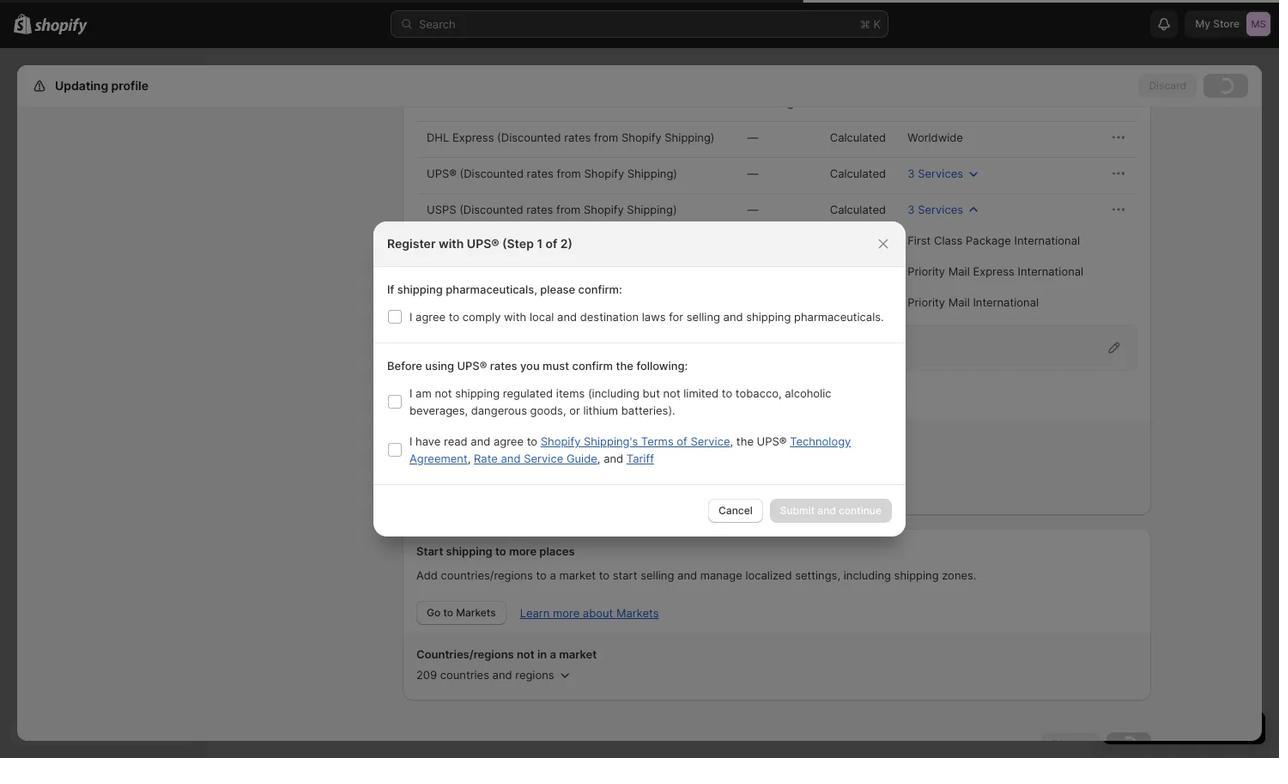Task type: vqa. For each thing, say whether or not it's contained in the screenshot.
top Ham
no



Task type: describe. For each thing, give the bounding box(es) containing it.
i have read and agree to shopify shipping's terms of service , the ups®
[[410, 434, 787, 448]]

209 countries and regions
[[416, 668, 554, 682]]

shopify-
[[550, 341, 597, 355]]

2)
[[561, 236, 573, 251]]

rates inside register with ups® (step 1 of 2) dialog
[[490, 359, 517, 373]]

1 vertical spatial service
[[524, 452, 564, 465]]

shopify shipping's terms of service link
[[541, 434, 730, 448]]

if shipping pharmaceuticals, please confirm:
[[387, 283, 622, 296]]

to up the countries/regions
[[495, 544, 506, 558]]

1 vertical spatial express
[[973, 264, 1015, 278]]

209
[[416, 668, 437, 682]]

selling inside register with ups® (step 1 of 2) dialog
[[687, 310, 720, 324]]

countries for 209
[[440, 668, 489, 682]]

add rate button
[[416, 388, 479, 412]]

class
[[934, 234, 963, 247]]

international for priority mail express international
[[1018, 264, 1084, 278]]

covered
[[469, 434, 513, 448]]

add for add rate
[[427, 393, 447, 406]]

or
[[569, 404, 580, 417]]

0 vertical spatial from
[[594, 131, 619, 144]]

start shipping to more places
[[416, 544, 575, 558]]

zone
[[486, 486, 511, 500]]

2 horizontal spatial not
[[663, 386, 681, 400]]

a for in
[[550, 647, 556, 661]]

2 markets from the left
[[616, 606, 659, 620]]

must
[[543, 359, 569, 373]]

but
[[643, 386, 660, 400]]

rate
[[474, 452, 498, 465]]

tariff link
[[627, 452, 654, 465]]

zones.
[[942, 568, 977, 582]]

worldwide
[[908, 131, 963, 144]]

regions for 209 countries and regions
[[515, 668, 554, 682]]

transit time
[[830, 95, 892, 109]]

market for in
[[559, 647, 597, 661]]

countries/regions
[[416, 647, 514, 661]]

shipping's
[[584, 434, 638, 448]]

technology agreement
[[410, 434, 851, 465]]

ups® (discounted rates from shopify shipping)
[[427, 167, 678, 180]]

for
[[669, 310, 684, 324]]

2 vertical spatial international
[[973, 295, 1039, 309]]

including
[[844, 568, 891, 582]]

first class package international
[[908, 234, 1080, 247]]

cancel
[[719, 504, 753, 517]]

updating profile
[[55, 78, 149, 93]]

shipping up guide
[[559, 434, 605, 448]]

⌘ k
[[860, 17, 881, 31]]

handling fee
[[748, 95, 814, 109]]

first
[[908, 234, 931, 247]]

name
[[468, 95, 497, 109]]

confirm
[[572, 359, 613, 373]]

localized
[[746, 568, 792, 582]]

(discounted for usps
[[459, 203, 523, 216]]

before
[[387, 359, 422, 373]]

package
[[966, 234, 1011, 247]]

you
[[520, 359, 540, 373]]

0 vertical spatial agree
[[416, 310, 446, 324]]

0 vertical spatial more
[[509, 544, 537, 558]]

calculated for ups® (discounted rates from shopify shipping)
[[830, 167, 886, 180]]

pharmaceuticals,
[[446, 283, 537, 296]]

not inside settings dialog
[[517, 647, 535, 661]]

rates up ups® (discounted rates from shopify shipping)
[[564, 131, 591, 144]]

mail for express
[[949, 264, 970, 278]]

items
[[556, 386, 585, 400]]

with inside settings dialog
[[525, 341, 547, 355]]

shipping up the countries/regions
[[446, 544, 493, 558]]

, rate and service guide , and tariff
[[468, 452, 654, 465]]

rate and service guide link
[[474, 452, 598, 465]]

priority mail international
[[908, 295, 1039, 309]]

0 vertical spatial with
[[439, 236, 464, 251]]

page loading bar progress bar
[[0, 0, 1279, 3]]

carrier
[[428, 95, 465, 109]]

(including
[[588, 386, 640, 400]]

carrier name button
[[426, 86, 516, 118]]

international for first class package international
[[1014, 234, 1080, 247]]

market for to
[[559, 568, 596, 582]]

before using ups® rates you must confirm the following:
[[387, 359, 688, 373]]

from for usps (discounted rates from shopify shipping)
[[556, 203, 581, 216]]

priority for priority mail express international
[[908, 264, 945, 278]]

priority for priority mail international
[[908, 295, 945, 309]]

tobacco,
[[736, 386, 782, 400]]

technology agreement link
[[410, 434, 851, 465]]

add rate
[[427, 393, 469, 406]]

⌘
[[860, 17, 871, 31]]

cancel button
[[708, 499, 763, 523]]

create zone button
[[437, 481, 522, 505]]

start
[[416, 544, 443, 558]]

0 vertical spatial services
[[908, 95, 953, 109]]

0 countries and regions button
[[447, 450, 590, 474]]

register
[[387, 236, 436, 251]]

k
[[874, 17, 881, 31]]

lithium
[[583, 404, 618, 417]]

pharmaceuticals.
[[794, 310, 884, 324]]

i am not shipping regulated items (including but not limited to tobacco, alcoholic beverages, dangerous goods, or lithium batteries).
[[410, 386, 832, 417]]

please
[[540, 283, 575, 296]]

local
[[530, 310, 554, 324]]

0 vertical spatial shipping)
[[665, 131, 715, 144]]

to up rate and service guide link
[[527, 434, 538, 448]]

beverages,
[[410, 404, 468, 417]]

rates up usps (discounted rates from shopify shipping)
[[527, 167, 554, 180]]

confirm:
[[578, 283, 622, 296]]

shipping left pharmaceuticals.
[[746, 310, 791, 324]]

limited
[[684, 386, 719, 400]]

i agree to comply with local and destination laws for selling and shipping pharmaceuticals.
[[410, 310, 884, 324]]

go to markets
[[427, 606, 496, 619]]

laws
[[642, 310, 666, 324]]

to left comply at left
[[449, 310, 460, 324]]

3 services button
[[898, 197, 993, 222]]

agreement
[[410, 452, 468, 465]]

shipping inside "i am not shipping regulated items (including but not limited to tobacco, alcoholic beverages, dangerous goods, or lithium batteries)."
[[455, 386, 500, 400]]

shipping) for ups® (discounted rates from shopify shipping)
[[628, 167, 678, 180]]

comply
[[463, 310, 501, 324]]

mail for international
[[949, 295, 970, 309]]

usps
[[427, 203, 456, 216]]

learn more about markets link
[[520, 606, 659, 620]]

shipping right if
[[397, 283, 443, 296]]

terms
[[641, 434, 674, 448]]

settings dialog
[[17, 0, 1262, 756]]

have
[[416, 434, 441, 448]]

dhl express (discounted rates from shopify shipping)
[[427, 131, 715, 144]]

(step
[[502, 236, 534, 251]]



Task type: locate. For each thing, give the bounding box(es) containing it.
international right package
[[1014, 234, 1080, 247]]

0 vertical spatial (discounted
[[497, 131, 561, 144]]

shopify
[[622, 131, 662, 144], [584, 167, 624, 180], [584, 203, 624, 216], [541, 434, 581, 448]]

209 countries and regions button
[[416, 663, 573, 687]]

add inside button
[[427, 393, 447, 406]]

with up before using ups® rates you must confirm the following:
[[525, 341, 547, 355]]

1 3 from the top
[[908, 167, 915, 180]]

1 horizontal spatial of
[[677, 434, 688, 448]]

international down priority mail express international
[[973, 295, 1039, 309]]

ups® left the (step
[[467, 236, 499, 251]]

0 vertical spatial selling
[[687, 310, 720, 324]]

1 markets from the left
[[456, 606, 496, 619]]

1 3 services from the top
[[908, 167, 963, 180]]

add left 'rate'
[[427, 393, 447, 406]]

mail
[[949, 264, 970, 278], [949, 295, 970, 309]]

shopify inside register with ups® (step 1 of 2) dialog
[[541, 434, 581, 448]]

in
[[537, 647, 547, 661]]

1 vertical spatial —
[[748, 167, 759, 180]]

regions
[[533, 455, 572, 469], [515, 668, 554, 682]]

3 services inside button
[[908, 167, 963, 180]]

agree up orders
[[416, 310, 446, 324]]

0 vertical spatial a
[[550, 568, 556, 582]]

tariff
[[627, 452, 654, 465]]

(discounted up ups® (discounted rates from shopify shipping)
[[497, 131, 561, 144]]

, down i have read and agree to shopify shipping's terms of service , the ups®
[[598, 452, 601, 465]]

countries down 'countries/regions'
[[440, 668, 489, 682]]

1 horizontal spatial markets
[[616, 606, 659, 620]]

regions for 0 countries and regions
[[533, 455, 572, 469]]

1 vertical spatial more
[[553, 606, 580, 620]]

services for 3 services button
[[918, 167, 963, 180]]

the down tobacco,
[[737, 434, 754, 448]]

services for 3 services dropdown button
[[918, 203, 963, 216]]

express down first class package international
[[973, 264, 1015, 278]]

3 inside 3 services dropdown button
[[908, 203, 915, 216]]

1 horizontal spatial not
[[517, 647, 535, 661]]

register with ups® (step 1 of 2) dialog
[[0, 222, 1279, 537]]

0 horizontal spatial more
[[509, 544, 537, 558]]

2 market from the top
[[559, 647, 597, 661]]

shopify image
[[35, 18, 88, 35]]

not
[[435, 386, 452, 400], [663, 386, 681, 400], [517, 647, 535, 661]]

regions inside 209 countries and regions button
[[515, 668, 554, 682]]

2 mail from the top
[[949, 295, 970, 309]]

market right in
[[559, 647, 597, 661]]

ups®
[[427, 167, 457, 180], [467, 236, 499, 251], [457, 359, 487, 373], [757, 434, 787, 448]]

1 horizontal spatial the
[[737, 434, 754, 448]]

shipping)
[[665, 131, 715, 144], [628, 167, 678, 180], [627, 203, 677, 216]]

, left the rate
[[468, 452, 471, 465]]

1 horizontal spatial service
[[691, 434, 730, 448]]

— for ups® (discounted rates from shopify shipping)
[[748, 167, 759, 180]]

services
[[908, 95, 953, 109], [918, 167, 963, 180], [918, 203, 963, 216]]

calculated for usps (discounted rates from shopify shipping)
[[830, 203, 886, 216]]

2 vertical spatial i
[[410, 434, 413, 448]]

about
[[583, 606, 613, 620]]

1 calculated from the top
[[830, 131, 886, 144]]

of right the terms
[[677, 434, 688, 448]]

1
[[537, 236, 543, 251]]

(discounted up usps (discounted rates from shopify shipping)
[[460, 167, 524, 180]]

not up beverages,
[[435, 386, 452, 400]]

services up worldwide
[[908, 95, 953, 109]]

, up cancel
[[730, 434, 733, 448]]

3 for 3 services dropdown button
[[908, 203, 915, 216]]

priority
[[908, 264, 945, 278], [908, 295, 945, 309]]

1 vertical spatial with
[[504, 310, 527, 324]]

ups® inside settings dialog
[[427, 167, 457, 180]]

2 i from the top
[[410, 386, 413, 400]]

0 horizontal spatial selling
[[641, 568, 674, 582]]

1 vertical spatial a
[[550, 647, 556, 661]]

2 a from the top
[[550, 647, 556, 661]]

ups® down orders
[[457, 359, 487, 373]]

a down places
[[550, 568, 556, 582]]

0 vertical spatial international
[[1014, 234, 1080, 247]]

1 horizontal spatial ,
[[598, 452, 601, 465]]

if
[[387, 283, 394, 296]]

from down dhl express (discounted rates from shopify shipping)
[[557, 167, 581, 180]]

the down powered
[[616, 359, 634, 373]]

time
[[869, 95, 892, 109]]

0 vertical spatial calculated
[[830, 131, 886, 144]]

3 services up class
[[908, 203, 963, 216]]

— for usps (discounted rates from shopify shipping)
[[748, 203, 759, 216]]

market down places
[[559, 568, 596, 582]]

to inside "i am not shipping regulated items (including but not limited to tobacco, alcoholic beverages, dangerous goods, or lithium batteries)."
[[722, 386, 733, 400]]

2 priority from the top
[[908, 295, 945, 309]]

fee
[[797, 95, 814, 109]]

1 vertical spatial 3
[[908, 203, 915, 216]]

0 horizontal spatial markets
[[456, 606, 496, 619]]

a
[[550, 568, 556, 582], [550, 647, 556, 661]]

2 vertical spatial calculated
[[830, 203, 886, 216]]

countries/regions not in a market
[[416, 647, 597, 661]]

manage
[[700, 568, 743, 582]]

3 services inside dropdown button
[[908, 203, 963, 216]]

add countries/regions to a market to start selling and manage localized settings, including shipping zones.
[[416, 568, 977, 582]]

regulated
[[503, 386, 553, 400]]

1 vertical spatial 3 services
[[908, 203, 963, 216]]

ups® left technology
[[757, 434, 787, 448]]

learn
[[520, 606, 550, 620]]

0 vertical spatial service
[[691, 434, 730, 448]]

0 vertical spatial priority
[[908, 264, 945, 278]]

0 horizontal spatial service
[[524, 452, 564, 465]]

3 calculated from the top
[[830, 203, 886, 216]]

with down usps at the left top
[[439, 236, 464, 251]]

start
[[613, 568, 638, 582]]

1 vertical spatial the
[[737, 434, 754, 448]]

rate
[[450, 393, 469, 406]]

orders
[[431, 341, 467, 355]]

3 services for 3 services button
[[908, 167, 963, 180]]

create
[[447, 486, 483, 500]]

0 vertical spatial regions
[[533, 455, 572, 469]]

1 priority from the top
[[908, 264, 945, 278]]

1 i from the top
[[410, 310, 413, 324]]

0 vertical spatial of
[[546, 236, 558, 251]]

,
[[730, 434, 733, 448], [468, 452, 471, 465], [598, 452, 601, 465]]

regions down the your
[[533, 455, 572, 469]]

2 horizontal spatial ,
[[730, 434, 733, 448]]

1 — from the top
[[748, 131, 759, 144]]

search
[[419, 17, 456, 31]]

profile
[[111, 78, 149, 93]]

batteries).
[[621, 404, 676, 417]]

—
[[748, 131, 759, 144], [748, 167, 759, 180], [748, 203, 759, 216]]

1 vertical spatial priority
[[908, 295, 945, 309]]

2 vertical spatial with
[[525, 341, 547, 355]]

(discounted
[[497, 131, 561, 144], [460, 167, 524, 180], [459, 203, 523, 216]]

1 vertical spatial international
[[1018, 264, 1084, 278]]

regions down in
[[515, 668, 554, 682]]

0 vertical spatial countries
[[457, 455, 507, 469]]

1 vertical spatial calculated
[[830, 167, 886, 180]]

with
[[439, 236, 464, 251], [504, 310, 527, 324], [525, 341, 547, 355]]

1 vertical spatial selling
[[641, 568, 674, 582]]

0 vertical spatial the
[[616, 359, 634, 373]]

a for to
[[550, 568, 556, 582]]

your
[[532, 434, 556, 448]]

service down limited on the right bottom
[[691, 434, 730, 448]]

1 horizontal spatial more
[[553, 606, 580, 620]]

learn more about markets
[[520, 606, 659, 620]]

with left local
[[504, 310, 527, 324]]

services up class
[[918, 203, 963, 216]]

0 vertical spatial 3 services
[[908, 167, 963, 180]]

2 vertical spatial shipping)
[[627, 203, 677, 216]]

3 i from the top
[[410, 434, 413, 448]]

0 vertical spatial market
[[559, 568, 596, 582]]

from for ups® (discounted rates from shopify shipping)
[[557, 167, 581, 180]]

service down "not covered by your shipping zones"
[[524, 452, 564, 465]]

shipping up dangerous
[[455, 386, 500, 400]]

to right limited on the right bottom
[[722, 386, 733, 400]]

0 vertical spatial add
[[427, 393, 447, 406]]

markets down the countries/regions
[[456, 606, 496, 619]]

— for dhl express (discounted rates from shopify shipping)
[[748, 131, 759, 144]]

3 — from the top
[[748, 203, 759, 216]]

1 vertical spatial shipping)
[[628, 167, 678, 180]]

0 horizontal spatial express
[[452, 131, 494, 144]]

selling right the for
[[687, 310, 720, 324]]

settings,
[[795, 568, 841, 582]]

1 vertical spatial market
[[559, 647, 597, 661]]

add down start
[[416, 568, 438, 582]]

of
[[546, 236, 558, 251], [677, 434, 688, 448]]

i inside "i am not shipping regulated items (including but not limited to tobacco, alcoholic beverages, dangerous goods, or lithium batteries)."
[[410, 386, 413, 400]]

1 vertical spatial add
[[416, 568, 438, 582]]

1 vertical spatial i
[[410, 386, 413, 400]]

to left 'start'
[[599, 568, 610, 582]]

calculated for dhl express (discounted rates from shopify shipping)
[[830, 131, 886, 144]]

1 vertical spatial mail
[[949, 295, 970, 309]]

not covered by your shipping zones
[[447, 434, 641, 448]]

3 services down worldwide
[[908, 167, 963, 180]]

shipping) for usps (discounted rates from shopify shipping)
[[627, 203, 677, 216]]

i for i am not shipping regulated items (including but not limited to tobacco, alcoholic beverages, dangerous goods, or lithium batteries).
[[410, 386, 413, 400]]

powered
[[597, 341, 644, 355]]

following:
[[637, 359, 688, 373]]

2 vertical spatial —
[[748, 203, 759, 216]]

1 vertical spatial of
[[677, 434, 688, 448]]

not left in
[[517, 647, 535, 661]]

countries/regions
[[441, 568, 533, 582]]

i left the have
[[410, 434, 413, 448]]

3 services button
[[898, 161, 993, 185]]

international down first class package international
[[1018, 264, 1084, 278]]

go to markets link
[[416, 601, 506, 625]]

2 vertical spatial (discounted
[[459, 203, 523, 216]]

orders protected with shopify-powered
[[431, 341, 644, 355]]

am
[[416, 386, 432, 400]]

1 vertical spatial services
[[918, 167, 963, 180]]

2 vertical spatial services
[[918, 203, 963, 216]]

express right dhl
[[452, 131, 494, 144]]

alcoholic
[[785, 386, 832, 400]]

0 horizontal spatial ,
[[468, 452, 471, 465]]

regions inside 0 countries and regions button
[[533, 455, 572, 469]]

handling
[[748, 95, 794, 109]]

3 services for 3 services dropdown button
[[908, 203, 963, 216]]

services inside button
[[918, 167, 963, 180]]

calculated
[[830, 131, 886, 144], [830, 167, 886, 180], [830, 203, 886, 216]]

shipping left zones.
[[894, 568, 939, 582]]

1 horizontal spatial express
[[973, 264, 1015, 278]]

countries down covered
[[457, 455, 507, 469]]

0 vertical spatial mail
[[949, 264, 970, 278]]

0 horizontal spatial agree
[[416, 310, 446, 324]]

transit
[[830, 95, 866, 109]]

a right in
[[550, 647, 556, 661]]

2 3 from the top
[[908, 203, 915, 216]]

rates
[[564, 131, 591, 144], [527, 167, 554, 180], [527, 203, 553, 216], [490, 359, 517, 373]]

from up 2)
[[556, 203, 581, 216]]

and
[[557, 310, 577, 324], [724, 310, 743, 324], [471, 434, 491, 448], [501, 452, 521, 465], [604, 452, 624, 465], [510, 455, 529, 469], [678, 568, 697, 582], [493, 668, 512, 682]]

international
[[1014, 234, 1080, 247], [1018, 264, 1084, 278], [973, 295, 1039, 309]]

to down places
[[536, 568, 547, 582]]

1 mail from the top
[[949, 264, 970, 278]]

(discounted up register with ups® (step 1 of 2)
[[459, 203, 523, 216]]

countries for 0
[[457, 455, 507, 469]]

0 vertical spatial —
[[748, 131, 759, 144]]

2 3 services from the top
[[908, 203, 963, 216]]

1 a from the top
[[550, 568, 556, 582]]

1 vertical spatial regions
[[515, 668, 554, 682]]

1 vertical spatial (discounted
[[460, 167, 524, 180]]

1 market from the top
[[559, 568, 596, 582]]

rates up the 1
[[527, 203, 553, 216]]

0 vertical spatial i
[[410, 310, 413, 324]]

more right learn
[[553, 606, 580, 620]]

3 down worldwide
[[908, 167, 915, 180]]

(discounted for ups®
[[460, 167, 524, 180]]

selling right 'start'
[[641, 568, 674, 582]]

i for i agree to comply with local and destination laws for selling and shipping pharmaceuticals.
[[410, 310, 413, 324]]

mail down priority mail express international
[[949, 295, 970, 309]]

1 horizontal spatial selling
[[687, 310, 720, 324]]

from
[[594, 131, 619, 144], [557, 167, 581, 180], [556, 203, 581, 216]]

technology
[[790, 434, 851, 448]]

add for add countries/regions to a market to start selling and manage localized settings, including shipping zones.
[[416, 568, 438, 582]]

1 horizontal spatial agree
[[494, 434, 524, 448]]

3 inside 3 services button
[[908, 167, 915, 180]]

agree up 0 countries and regions
[[494, 434, 524, 448]]

ups® up usps at the left top
[[427, 167, 457, 180]]

places
[[540, 544, 575, 558]]

from up ups® (discounted rates from shopify shipping)
[[594, 131, 619, 144]]

markets inside go to markets link
[[456, 606, 496, 619]]

not right but on the right of page
[[663, 386, 681, 400]]

2 — from the top
[[748, 167, 759, 180]]

0 vertical spatial 3
[[908, 167, 915, 180]]

more left places
[[509, 544, 537, 558]]

0
[[447, 455, 454, 469]]

destination
[[580, 310, 639, 324]]

markets
[[456, 606, 496, 619], [616, 606, 659, 620]]

not
[[447, 434, 467, 448]]

services up 3 services dropdown button
[[918, 167, 963, 180]]

3 for 3 services button
[[908, 167, 915, 180]]

markets right about
[[616, 606, 659, 620]]

express
[[452, 131, 494, 144], [973, 264, 1015, 278]]

i left 'am'
[[410, 386, 413, 400]]

selling inside settings dialog
[[641, 568, 674, 582]]

1 vertical spatial from
[[557, 167, 581, 180]]

0 vertical spatial express
[[452, 131, 494, 144]]

2 calculated from the top
[[830, 167, 886, 180]]

rates down protected
[[490, 359, 517, 373]]

mail down class
[[949, 264, 970, 278]]

0 horizontal spatial not
[[435, 386, 452, 400]]

i up before
[[410, 310, 413, 324]]

0 countries and regions
[[447, 455, 572, 469]]

go
[[427, 606, 441, 619]]

services inside dropdown button
[[918, 203, 963, 216]]

to right go
[[443, 606, 453, 619]]

1 vertical spatial agree
[[494, 434, 524, 448]]

1 vertical spatial countries
[[440, 668, 489, 682]]

protected
[[470, 341, 522, 355]]

2 vertical spatial from
[[556, 203, 581, 216]]

0 horizontal spatial the
[[616, 359, 634, 373]]

3 up first
[[908, 203, 915, 216]]

0 horizontal spatial of
[[546, 236, 558, 251]]

of right the 1
[[546, 236, 558, 251]]



